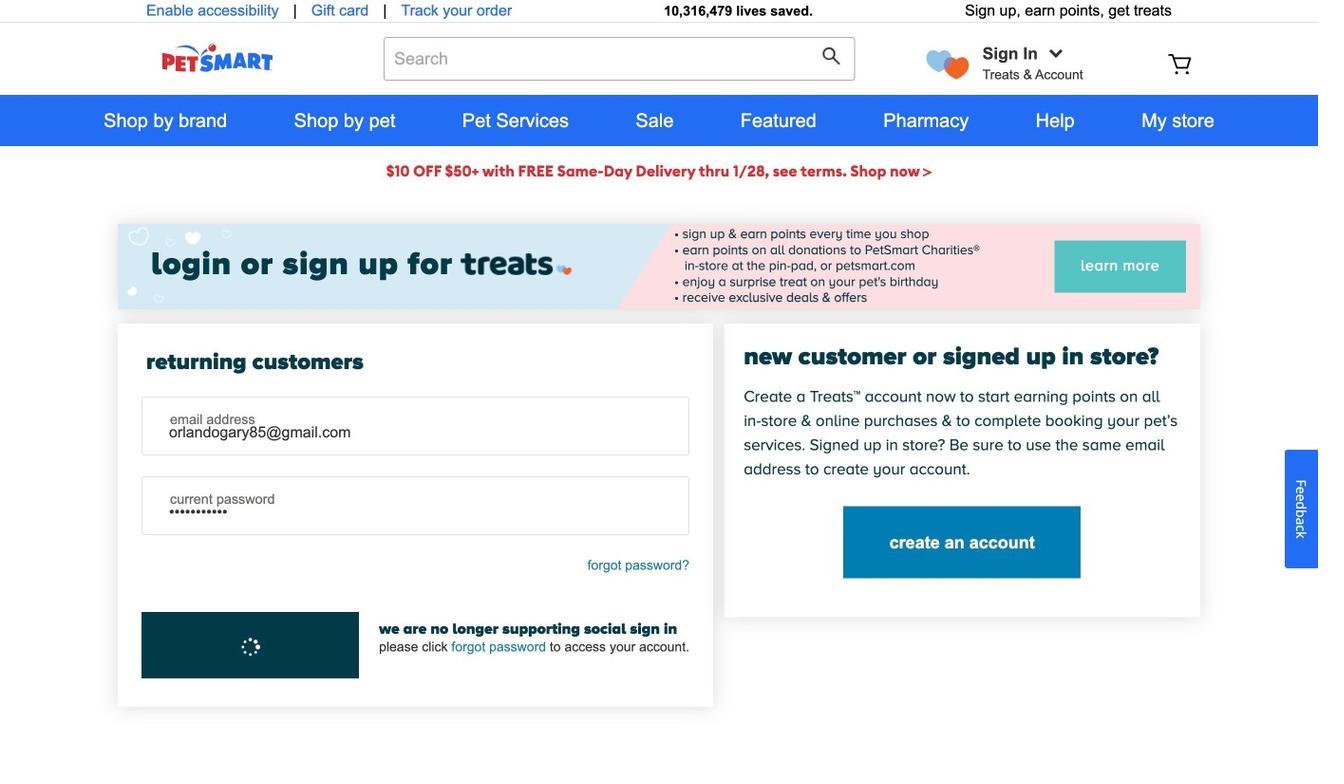 Task type: describe. For each thing, give the bounding box(es) containing it.
spinner image
[[237, 636, 264, 660]]



Task type: vqa. For each thing, say whether or not it's contained in the screenshot.
search text field
yes



Task type: locate. For each thing, give the bounding box(es) containing it.
loyalty icon image
[[927, 50, 970, 79]]

None password field
[[142, 478, 689, 535]]

loyalty treats image
[[453, 254, 572, 276]]

None submit
[[822, 47, 846, 70]]

None text field
[[142, 398, 689, 455]]

None search field
[[384, 37, 856, 100]]

petsmart image
[[127, 44, 308, 72]]

search text field
[[384, 37, 856, 81]]



